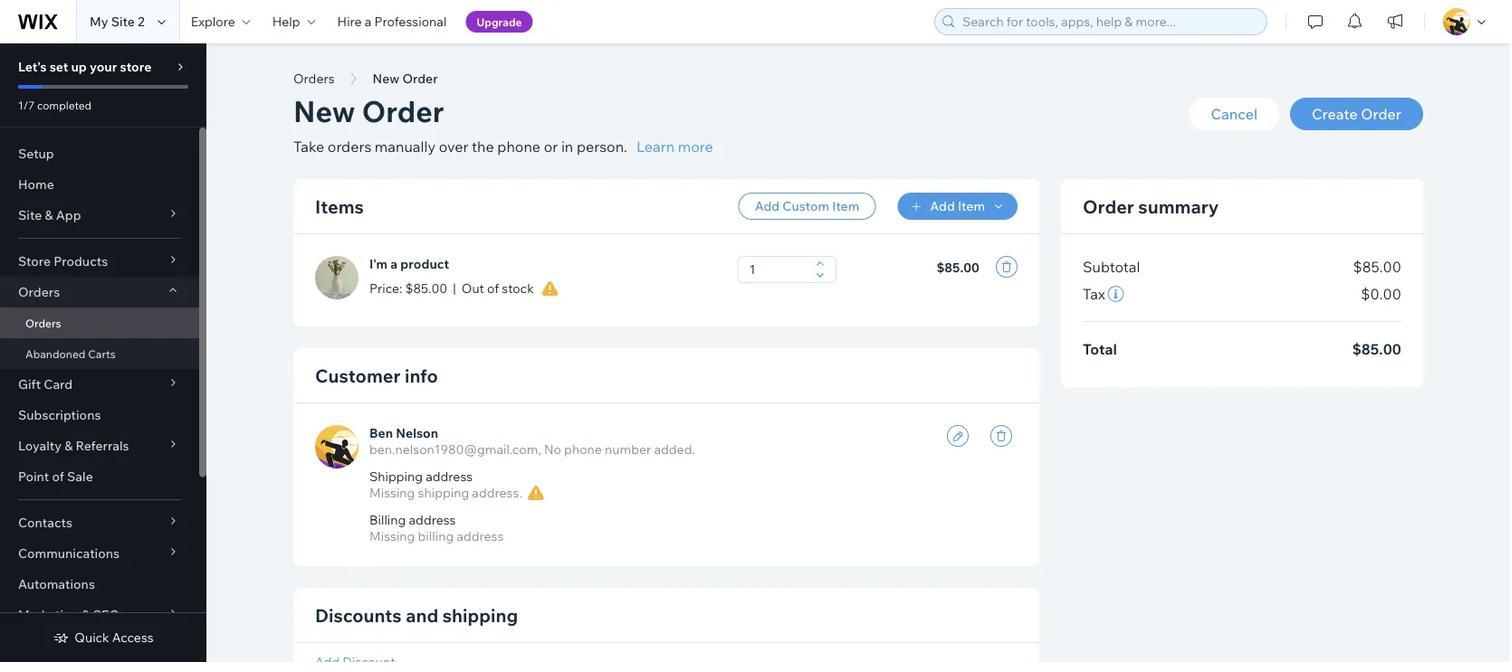 Task type: describe. For each thing, give the bounding box(es) containing it.
total
[[1083, 341, 1117, 359]]

contacts button
[[0, 508, 199, 539]]

& for marketing
[[82, 608, 90, 624]]

and
[[406, 605, 439, 627]]

add for add custom item
[[755, 198, 780, 214]]

hire
[[337, 14, 362, 29]]

out of stock
[[462, 281, 534, 297]]

added.
[[654, 442, 695, 458]]

referrals
[[76, 438, 129, 454]]

customer
[[315, 365, 401, 387]]

stock
[[502, 281, 534, 297]]

app
[[56, 207, 81, 223]]

explore
[[191, 14, 235, 29]]

loyalty & referrals
[[18, 438, 129, 454]]

0 vertical spatial site
[[111, 14, 135, 29]]

1 vertical spatial shipping
[[443, 605, 518, 627]]

a for hire
[[365, 14, 372, 29]]

site & app button
[[0, 200, 199, 231]]

1/7
[[18, 98, 35, 112]]

store products
[[18, 254, 108, 269]]

custom
[[783, 198, 830, 214]]

access
[[112, 630, 154, 646]]

let's
[[18, 59, 47, 75]]

hire a professional
[[337, 14, 447, 29]]

sale
[[67, 469, 93, 485]]

add custom item button
[[739, 193, 876, 220]]

add item button
[[898, 193, 1018, 220]]

marketing & seo
[[18, 608, 120, 624]]

orders for orders button on the left top of page
[[293, 71, 335, 86]]

cancel
[[1211, 105, 1258, 123]]

tax
[[1083, 285, 1106, 303]]

2 vertical spatial address
[[457, 529, 504, 545]]

orders button
[[0, 277, 199, 308]]

& for loyalty
[[64, 438, 73, 454]]

marketing & seo button
[[0, 600, 199, 631]]

setup link
[[0, 139, 199, 169]]

store
[[120, 59, 152, 75]]

address for billing
[[409, 513, 456, 528]]

point of sale
[[18, 469, 93, 485]]

0 vertical spatial shipping
[[418, 485, 469, 501]]

hire a professional link
[[327, 0, 458, 43]]

upgrade
[[477, 15, 522, 29]]

site & app
[[18, 207, 81, 223]]

$85.00 down product at the top left of page
[[405, 281, 448, 297]]

shipping address
[[370, 469, 473, 485]]

price: $85.00 |
[[370, 281, 456, 297]]

$85.00 up $0.00 in the top of the page
[[1354, 258, 1402, 276]]

loyalty & referrals button
[[0, 431, 199, 462]]

discounts
[[315, 605, 402, 627]]

contacts
[[18, 515, 72, 531]]

take
[[293, 138, 324, 156]]

order for create order
[[1361, 105, 1402, 123]]

price:
[[370, 281, 402, 297]]

communications
[[18, 546, 120, 562]]

communications button
[[0, 539, 199, 570]]

automations link
[[0, 570, 199, 600]]

add for add item
[[930, 198, 955, 214]]

of for point
[[52, 469, 64, 485]]

out
[[462, 281, 484, 297]]

item inside "button"
[[958, 198, 985, 214]]

home
[[18, 177, 54, 192]]

quick
[[75, 630, 109, 646]]

person.
[[577, 138, 628, 156]]

set
[[50, 59, 68, 75]]

quick access button
[[53, 630, 154, 647]]

learn
[[637, 138, 675, 156]]

customer info
[[315, 365, 438, 387]]

items
[[315, 195, 364, 218]]

$0.00
[[1361, 285, 1402, 303]]

orders link
[[0, 308, 199, 339]]

quick access
[[75, 630, 154, 646]]

phone inside ben nelson ben.nelson1980@gmail.com , no phone number added.
[[564, 442, 602, 458]]

no
[[544, 442, 561, 458]]

help
[[272, 14, 300, 29]]

in
[[561, 138, 574, 156]]

gift card
[[18, 377, 73, 393]]

order summary
[[1083, 195, 1219, 218]]

i'm a product
[[370, 256, 449, 272]]

number
[[605, 442, 651, 458]]

my
[[90, 14, 108, 29]]

orders
[[328, 138, 372, 156]]

loyalty
[[18, 438, 62, 454]]

Search for tools, apps, help & more... field
[[957, 9, 1262, 34]]



Task type: locate. For each thing, give the bounding box(es) containing it.
a right hire
[[365, 14, 372, 29]]

$85.00 down $0.00 in the top of the page
[[1353, 341, 1402, 359]]

1/7 completed
[[18, 98, 92, 112]]

add custom item
[[755, 198, 860, 214]]

billing
[[370, 513, 406, 528]]

billing address missing billing address
[[370, 513, 504, 545]]

card
[[44, 377, 73, 393]]

address up missing shipping address.
[[426, 469, 473, 485]]

$85.00
[[1354, 258, 1402, 276], [937, 259, 980, 275], [405, 281, 448, 297], [1353, 341, 1402, 359]]

1 vertical spatial orders
[[18, 284, 60, 300]]

shipping
[[370, 469, 423, 485]]

add
[[755, 198, 780, 214], [930, 198, 955, 214]]

|
[[453, 281, 456, 297]]

& inside dropdown button
[[82, 608, 90, 624]]

orders
[[293, 71, 335, 86], [18, 284, 60, 300], [25, 317, 61, 330]]

1 vertical spatial of
[[52, 469, 64, 485]]

orders for "orders" link
[[25, 317, 61, 330]]

automations
[[18, 577, 95, 593]]

order down new order button
[[362, 93, 444, 130]]

0 horizontal spatial item
[[832, 198, 860, 214]]

0 horizontal spatial a
[[365, 14, 372, 29]]

2 vertical spatial orders
[[25, 317, 61, 330]]

address.
[[472, 485, 522, 501]]

missing down billing
[[370, 529, 415, 545]]

abandoned
[[25, 347, 86, 361]]

orders down help button
[[293, 71, 335, 86]]

gift card button
[[0, 370, 199, 400]]

2 horizontal spatial &
[[82, 608, 90, 624]]

point
[[18, 469, 49, 485]]

of
[[487, 281, 499, 297], [52, 469, 64, 485]]

site left 2
[[111, 14, 135, 29]]

order for new order take orders manually over the phone or in person. learn more
[[362, 93, 444, 130]]

phone
[[498, 138, 541, 156], [564, 442, 602, 458]]

learn more link
[[637, 136, 713, 158]]

1 item from the left
[[832, 198, 860, 214]]

0 horizontal spatial phone
[[498, 138, 541, 156]]

new down orders button on the left top of page
[[293, 93, 355, 130]]

1 vertical spatial new
[[293, 93, 355, 130]]

address for shipping
[[426, 469, 473, 485]]

billing
[[418, 529, 454, 545]]

cancel button
[[1190, 98, 1280, 130]]

info
[[405, 365, 438, 387]]

shipping
[[418, 485, 469, 501], [443, 605, 518, 627]]

1 missing from the top
[[370, 485, 415, 501]]

item inside button
[[832, 198, 860, 214]]

new inside the new order take orders manually over the phone or in person. learn more
[[293, 93, 355, 130]]

or
[[544, 138, 558, 156]]

upgrade button
[[466, 11, 533, 33]]

add item
[[930, 198, 985, 214]]

0 vertical spatial a
[[365, 14, 372, 29]]

1 horizontal spatial of
[[487, 281, 499, 297]]

0 horizontal spatial &
[[45, 207, 53, 223]]

more
[[678, 138, 713, 156]]

2 item from the left
[[958, 198, 985, 214]]

new order take orders manually over the phone or in person. learn more
[[293, 93, 713, 156]]

0 horizontal spatial add
[[755, 198, 780, 214]]

phone left or
[[498, 138, 541, 156]]

& inside dropdown button
[[64, 438, 73, 454]]

new order
[[373, 71, 438, 86]]

1 horizontal spatial site
[[111, 14, 135, 29]]

new down hire a professional link
[[373, 71, 400, 86]]

0 vertical spatial phone
[[498, 138, 541, 156]]

orders button
[[284, 65, 344, 92]]

order right create
[[1361, 105, 1402, 123]]

1 vertical spatial &
[[64, 438, 73, 454]]

2 missing from the top
[[370, 529, 415, 545]]

ben.nelson1980@gmail.com
[[370, 442, 538, 458]]

1 vertical spatial phone
[[564, 442, 602, 458]]

create
[[1312, 105, 1358, 123]]

orders inside popup button
[[18, 284, 60, 300]]

order inside the new order take orders manually over the phone or in person. learn more
[[362, 93, 444, 130]]

address up billing at the left of page
[[409, 513, 456, 528]]

product
[[401, 256, 449, 272]]

orders inside button
[[293, 71, 335, 86]]

phone right no in the bottom of the page
[[564, 442, 602, 458]]

store products button
[[0, 246, 199, 277]]

phone inside the new order take orders manually over the phone or in person. learn more
[[498, 138, 541, 156]]

1 horizontal spatial &
[[64, 438, 73, 454]]

&
[[45, 207, 53, 223], [64, 438, 73, 454], [82, 608, 90, 624]]

& inside popup button
[[45, 207, 53, 223]]

& for site
[[45, 207, 53, 223]]

1 vertical spatial site
[[18, 207, 42, 223]]

2 vertical spatial &
[[82, 608, 90, 624]]

summary
[[1139, 195, 1219, 218]]

discounts and shipping
[[315, 605, 518, 627]]

add inside button
[[755, 198, 780, 214]]

missing inside billing address missing billing address
[[370, 529, 415, 545]]

nelson
[[396, 426, 438, 442]]

setup
[[18, 146, 54, 162]]

2 add from the left
[[930, 198, 955, 214]]

0 vertical spatial new
[[373, 71, 400, 86]]

new order button
[[364, 65, 447, 92]]

the
[[472, 138, 494, 156]]

of inside sidebar element
[[52, 469, 64, 485]]

1 horizontal spatial add
[[930, 198, 955, 214]]

2
[[138, 14, 145, 29]]

0 vertical spatial &
[[45, 207, 53, 223]]

sidebar element
[[0, 43, 206, 663]]

1 horizontal spatial phone
[[564, 442, 602, 458]]

None text field
[[744, 257, 811, 283]]

new for new order take orders manually over the phone or in person. learn more
[[293, 93, 355, 130]]

0 horizontal spatial new
[[293, 93, 355, 130]]

site inside popup button
[[18, 207, 42, 223]]

0 horizontal spatial site
[[18, 207, 42, 223]]

orders for orders popup button
[[18, 284, 60, 300]]

gift
[[18, 377, 41, 393]]

address right billing at the left of page
[[457, 529, 504, 545]]

a
[[365, 14, 372, 29], [391, 256, 398, 272]]

order down professional
[[402, 71, 438, 86]]

a for i'm
[[391, 256, 398, 272]]

$85.00 down the "add item" "button"
[[937, 259, 980, 275]]

0 horizontal spatial of
[[52, 469, 64, 485]]

store
[[18, 254, 51, 269]]

& left seo
[[82, 608, 90, 624]]

of for out
[[487, 281, 499, 297]]

let's set up your store
[[18, 59, 152, 75]]

1 horizontal spatial new
[[373, 71, 400, 86]]

ben nelson ben.nelson1980@gmail.com , no phone number added.
[[370, 426, 695, 458]]

orders up abandoned at the bottom left of page
[[25, 317, 61, 330]]

item
[[832, 198, 860, 214], [958, 198, 985, 214]]

shipping down shipping address
[[418, 485, 469, 501]]

site down the "home"
[[18, 207, 42, 223]]

over
[[439, 138, 469, 156]]

1 vertical spatial missing
[[370, 529, 415, 545]]

shipping right and
[[443, 605, 518, 627]]

abandoned carts
[[25, 347, 116, 361]]

of right out
[[487, 281, 499, 297]]

help button
[[261, 0, 327, 43]]

marketing
[[18, 608, 79, 624]]

missing shipping address.
[[370, 485, 522, 501]]

1 vertical spatial a
[[391, 256, 398, 272]]

0 vertical spatial of
[[487, 281, 499, 297]]

1 vertical spatial address
[[409, 513, 456, 528]]

0 vertical spatial missing
[[370, 485, 415, 501]]

0 vertical spatial address
[[426, 469, 473, 485]]

& right loyalty
[[64, 438, 73, 454]]

carts
[[88, 347, 116, 361]]

home link
[[0, 169, 199, 200]]

create order button
[[1291, 98, 1424, 130]]

new
[[373, 71, 400, 86], [293, 93, 355, 130]]

orders down store
[[18, 284, 60, 300]]

& left app
[[45, 207, 53, 223]]

site
[[111, 14, 135, 29], [18, 207, 42, 223]]

products
[[54, 254, 108, 269]]

new inside new order button
[[373, 71, 400, 86]]

0 vertical spatial orders
[[293, 71, 335, 86]]

ben nelson image
[[315, 426, 359, 469]]

1 horizontal spatial a
[[391, 256, 398, 272]]

subtotal
[[1083, 258, 1141, 276]]

subscriptions link
[[0, 400, 199, 431]]

subscriptions
[[18, 408, 101, 423]]

abandoned carts link
[[0, 339, 199, 370]]

up
[[71, 59, 87, 75]]

order for new order
[[402, 71, 438, 86]]

address
[[426, 469, 473, 485], [409, 513, 456, 528], [457, 529, 504, 545]]

point of sale link
[[0, 462, 199, 493]]

my site 2
[[90, 14, 145, 29]]

of left sale
[[52, 469, 64, 485]]

add inside "button"
[[930, 198, 955, 214]]

1 horizontal spatial item
[[958, 198, 985, 214]]

missing down shipping
[[370, 485, 415, 501]]

new for new order
[[373, 71, 400, 86]]

order up subtotal
[[1083, 195, 1135, 218]]

completed
[[37, 98, 92, 112]]

ben
[[370, 426, 393, 442]]

a right "i'm"
[[391, 256, 398, 272]]

1 add from the left
[[755, 198, 780, 214]]



Task type: vqa. For each thing, say whether or not it's contained in the screenshot.
phone within Ben Nelson ben.nelson1980@gmail.com , No phone number added.
yes



